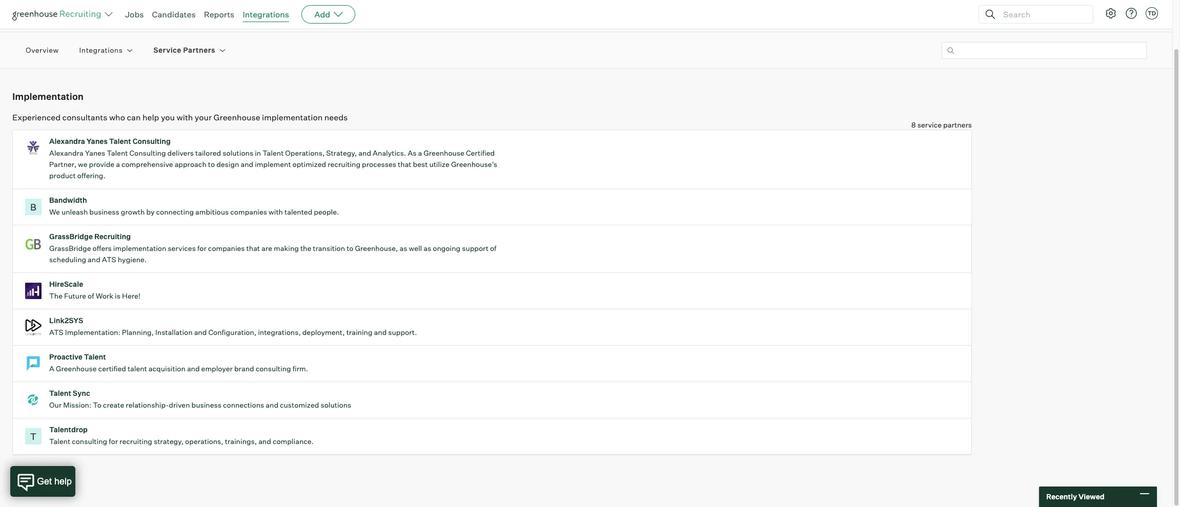 Task type: locate. For each thing, give the bounding box(es) containing it.
configure image
[[1105, 7, 1117, 19]]

planning,
[[122, 328, 154, 337]]

1 horizontal spatial that
[[398, 160, 411, 169]]

td button
[[1144, 5, 1160, 22]]

1 vertical spatial consulting
[[72, 437, 107, 446]]

0 vertical spatial ats
[[102, 255, 116, 264]]

business right driven
[[192, 401, 221, 410]]

hirescale
[[49, 280, 83, 289]]

0 vertical spatial recruiting
[[328, 160, 360, 169]]

companies
[[208, 244, 245, 253]]

talentdrop
[[49, 426, 88, 434]]

1 horizontal spatial as
[[424, 244, 431, 253]]

candidates link
[[152, 9, 196, 19]]

talent up implement
[[263, 149, 284, 157]]

and up the 'processes'
[[359, 149, 371, 157]]

0 vertical spatial grassbridge
[[49, 232, 93, 241]]

that left the are on the top of page
[[246, 244, 260, 253]]

0 horizontal spatial consulting
[[72, 437, 107, 446]]

to right transition
[[347, 244, 353, 253]]

a right as
[[418, 149, 422, 157]]

ats inside link2sys ats implementation: planning, installation and configuration, integrations, deployment, training and support.
[[49, 328, 63, 337]]

implementation
[[12, 91, 84, 102]]

1 vertical spatial that
[[246, 244, 260, 253]]

overview link
[[26, 45, 59, 55]]

0 vertical spatial of
[[490, 244, 496, 253]]

business
[[89, 208, 119, 216], [192, 401, 221, 410]]

1 horizontal spatial solutions
[[321, 401, 351, 410]]

are
[[261, 244, 272, 253]]

0 horizontal spatial with
[[177, 112, 193, 123]]

talent
[[109, 137, 131, 146], [107, 149, 128, 157], [263, 149, 284, 157], [84, 353, 106, 362], [49, 389, 71, 398], [49, 437, 70, 446]]

scheduling
[[49, 255, 86, 264]]

0 horizontal spatial that
[[246, 244, 260, 253]]

implementation up operations,
[[262, 112, 323, 123]]

1 vertical spatial alexandra
[[49, 149, 83, 157]]

trainings,
[[225, 437, 257, 446]]

product
[[49, 171, 76, 180]]

greenhouse,
[[355, 244, 398, 253]]

consulting down talentdrop
[[72, 437, 107, 446]]

installation
[[155, 328, 193, 337]]

for
[[197, 244, 207, 253], [109, 437, 118, 446]]

1 vertical spatial consulting
[[129, 149, 166, 157]]

td
[[1148, 10, 1156, 17]]

and right the training in the bottom of the page
[[374, 328, 387, 337]]

certified talent
[[98, 365, 147, 373]]

0 horizontal spatial recruiting
[[119, 437, 152, 446]]

as left well
[[400, 244, 407, 253]]

0 horizontal spatial of
[[88, 292, 94, 301]]

acquisition
[[149, 365, 186, 373]]

strategy,
[[154, 437, 184, 446]]

0 vertical spatial alexandra
[[49, 137, 85, 146]]

as right well
[[424, 244, 431, 253]]

integrations link
[[243, 9, 289, 19], [79, 45, 123, 55]]

of left work
[[88, 292, 94, 301]]

add button
[[302, 5, 355, 24]]

to down tailored
[[208, 160, 215, 169]]

solutions right 'customized'
[[321, 401, 351, 410]]

0 vertical spatial integrations link
[[243, 9, 289, 19]]

0 vertical spatial that
[[398, 160, 411, 169]]

1 vertical spatial grassbridge
[[49, 244, 91, 253]]

future
[[64, 292, 86, 301]]

mission:
[[63, 401, 91, 410]]

greenhouse right the your
[[214, 112, 260, 123]]

comprehensive
[[121, 160, 173, 169]]

1 vertical spatial implementation
[[113, 244, 166, 253]]

solutions inside talent sync our mission: to create relationship-driven business connections and customized solutions
[[321, 401, 351, 410]]

1 horizontal spatial of
[[490, 244, 496, 253]]

2 alexandra from the top
[[49, 149, 83, 157]]

1 horizontal spatial integrations
[[243, 9, 289, 19]]

1 vertical spatial integrations
[[79, 46, 123, 55]]

integrations
[[243, 9, 289, 19], [79, 46, 123, 55]]

1 vertical spatial a
[[116, 160, 120, 169]]

1 horizontal spatial with
[[269, 208, 283, 216]]

0 vertical spatial solutions
[[223, 149, 253, 157]]

a right provide
[[116, 160, 120, 169]]

with left talented
[[269, 208, 283, 216]]

0 vertical spatial implementation
[[262, 112, 323, 123]]

consulting
[[256, 365, 291, 373], [72, 437, 107, 446]]

consulting
[[133, 137, 171, 146], [129, 149, 166, 157]]

support
[[462, 244, 489, 253]]

overview
[[26, 46, 59, 55]]

that
[[398, 160, 411, 169], [246, 244, 260, 253]]

1 vertical spatial for
[[109, 437, 118, 446]]

of
[[490, 244, 496, 253], [88, 292, 94, 301]]

1 horizontal spatial consulting
[[256, 365, 291, 373]]

business inside talent sync our mission: to create relationship-driven business connections and customized solutions
[[192, 401, 221, 410]]

and
[[359, 149, 371, 157], [241, 160, 253, 169], [88, 255, 100, 264], [194, 328, 207, 337], [374, 328, 387, 337], [187, 365, 200, 373], [266, 401, 278, 410], [258, 437, 271, 446]]

with
[[177, 112, 193, 123], [269, 208, 283, 216]]

solutions up design
[[223, 149, 253, 157]]

service
[[918, 121, 942, 129]]

work
[[96, 292, 113, 301]]

talent down implementation:
[[84, 353, 106, 362]]

as
[[408, 149, 417, 157]]

0 horizontal spatial implementation
[[113, 244, 166, 253]]

service partners
[[153, 46, 215, 55]]

candidates
[[152, 9, 196, 19]]

0 vertical spatial consulting
[[256, 365, 291, 373]]

is
[[115, 292, 120, 301]]

recruiting left strategy,
[[119, 437, 152, 446]]

1 horizontal spatial recruiting
[[328, 160, 360, 169]]

partners
[[183, 46, 215, 55]]

that down as
[[398, 160, 411, 169]]

0 horizontal spatial for
[[109, 437, 118, 446]]

consulting left firm.
[[256, 365, 291, 373]]

connecting
[[156, 208, 194, 216]]

offers
[[93, 244, 112, 253]]

td button
[[1146, 7, 1158, 19]]

and left 'customized'
[[266, 401, 278, 410]]

1 horizontal spatial for
[[197, 244, 207, 253]]

recruiting inside alexandra yanes talent consulting alexandra yanes talent consulting delivers tailored solutions in talent operations, strategy, and analytics. as a greenhouse certified partner, we provide a comprehensive approach to design and implement optimized recruiting processes that best utilize greenhouse's product offering.
[[328, 160, 360, 169]]

implementation up hygiene.
[[113, 244, 166, 253]]

of inside grassbridge recruiting grassbridge offers implementation services for companies that are making the transition to greenhouse, as well as ongoing support of scheduling and ats hygiene.
[[490, 244, 496, 253]]

0 vertical spatial business
[[89, 208, 119, 216]]

growth
[[121, 208, 145, 216]]

bandwidth we unleash business growth by connecting ambitious companies with talented people.
[[49, 196, 341, 216]]

a
[[49, 365, 54, 373]]

talent down talentdrop
[[49, 437, 70, 446]]

integrations for the bottom integrations link
[[79, 46, 123, 55]]

ambitious companies
[[195, 208, 267, 216]]

1 horizontal spatial ats
[[102, 255, 116, 264]]

services
[[168, 244, 196, 253]]

greenhouse down proactive
[[56, 365, 97, 373]]

1 vertical spatial solutions
[[321, 401, 351, 410]]

yanes
[[87, 137, 108, 146], [85, 149, 105, 157]]

0 vertical spatial integrations
[[243, 9, 289, 19]]

with right you
[[177, 112, 193, 123]]

0 horizontal spatial integrations link
[[79, 45, 123, 55]]

0 vertical spatial greenhouse
[[214, 112, 260, 123]]

0 vertical spatial for
[[197, 244, 207, 253]]

reports link
[[204, 9, 234, 19]]

0 horizontal spatial business
[[89, 208, 119, 216]]

and left employer
[[187, 365, 200, 373]]

None text field
[[942, 42, 1147, 59]]

1 vertical spatial of
[[88, 292, 94, 301]]

alexandra
[[49, 137, 85, 146], [49, 149, 83, 157]]

ats down offers
[[102, 255, 116, 264]]

1 horizontal spatial integrations link
[[243, 9, 289, 19]]

your
[[195, 112, 212, 123]]

1 horizontal spatial business
[[192, 401, 221, 410]]

0 horizontal spatial a
[[116, 160, 120, 169]]

add
[[314, 9, 330, 19]]

our
[[49, 401, 62, 410]]

talent up our
[[49, 389, 71, 398]]

0 vertical spatial a
[[418, 149, 422, 157]]

business up recruiting
[[89, 208, 119, 216]]

1 vertical spatial ats
[[49, 328, 63, 337]]

for right services
[[197, 244, 207, 253]]

0 horizontal spatial ats
[[49, 328, 63, 337]]

experienced consultants who can help you with your greenhouse implementation needs
[[12, 112, 348, 123]]

recruiting inside 'talentdrop talent consulting for recruiting strategy, operations, trainings, and compliance.'
[[119, 437, 152, 446]]

2 horizontal spatial greenhouse
[[424, 149, 464, 157]]

0 horizontal spatial to
[[208, 160, 215, 169]]

1 as from the left
[[400, 244, 407, 253]]

1 horizontal spatial to
[[347, 244, 353, 253]]

0 vertical spatial consulting
[[133, 137, 171, 146]]

hirescale the future of work is here!
[[49, 280, 141, 301]]

consulting inside proactive talent a greenhouse certified talent acquisition and employer brand consulting firm.
[[256, 365, 291, 373]]

0 vertical spatial with
[[177, 112, 193, 123]]

0 horizontal spatial greenhouse
[[56, 365, 97, 373]]

relationship-
[[126, 401, 169, 410]]

0 horizontal spatial as
[[400, 244, 407, 253]]

0 horizontal spatial solutions
[[223, 149, 253, 157]]

sync
[[73, 389, 90, 398]]

1 vertical spatial business
[[192, 401, 221, 410]]

jobs
[[125, 9, 144, 19]]

for down create at the bottom left of page
[[109, 437, 118, 446]]

brand
[[234, 365, 254, 373]]

1 vertical spatial to
[[347, 244, 353, 253]]

1 horizontal spatial implementation
[[262, 112, 323, 123]]

talent sync our mission: to create relationship-driven business connections and customized solutions
[[49, 389, 351, 410]]

consulting inside 'talentdrop talent consulting for recruiting strategy, operations, trainings, and compliance.'
[[72, 437, 107, 446]]

1 vertical spatial greenhouse
[[424, 149, 464, 157]]

ongoing
[[433, 244, 460, 253]]

offering.
[[77, 171, 105, 180]]

and inside 'talentdrop talent consulting for recruiting strategy, operations, trainings, and compliance.'
[[258, 437, 271, 446]]

1 vertical spatial with
[[269, 208, 283, 216]]

strategy,
[[326, 149, 357, 157]]

recruiting down strategy,
[[328, 160, 360, 169]]

viewed
[[1079, 493, 1105, 502]]

2 vertical spatial greenhouse
[[56, 365, 97, 373]]

of right support
[[490, 244, 496, 253]]

utilize
[[429, 160, 450, 169]]

ats down link2sys
[[49, 328, 63, 337]]

0 horizontal spatial integrations
[[79, 46, 123, 55]]

implementation
[[262, 112, 323, 123], [113, 244, 166, 253]]

that inside alexandra yanes talent consulting alexandra yanes talent consulting delivers tailored solutions in talent operations, strategy, and analytics. as a greenhouse certified partner, we provide a comprehensive approach to design and implement optimized recruiting processes that best utilize greenhouse's product offering.
[[398, 160, 411, 169]]

1 horizontal spatial a
[[418, 149, 422, 157]]

greenhouse inside proactive talent a greenhouse certified talent acquisition and employer brand consulting firm.
[[56, 365, 97, 373]]

and down offers
[[88, 255, 100, 264]]

unleash
[[61, 208, 88, 216]]

0 vertical spatial to
[[208, 160, 215, 169]]

1 vertical spatial recruiting
[[119, 437, 152, 446]]

greenhouse up utilize at left
[[424, 149, 464, 157]]

and right the trainings,
[[258, 437, 271, 446]]



Task type: vqa. For each thing, say whether or not it's contained in the screenshot.
the bottommost a
yes



Task type: describe. For each thing, give the bounding box(es) containing it.
support.
[[388, 328, 417, 337]]

jobs link
[[125, 9, 144, 19]]

1 grassbridge from the top
[[49, 232, 93, 241]]

Search text field
[[1001, 7, 1084, 22]]

talent down who
[[109, 137, 131, 146]]

processes
[[362, 160, 396, 169]]

and right design
[[241, 160, 253, 169]]

link2sys
[[49, 316, 83, 325]]

talent up provide
[[107, 149, 128, 157]]

the
[[300, 244, 311, 253]]

consultants
[[62, 112, 107, 123]]

to inside alexandra yanes talent consulting alexandra yanes talent consulting delivers tailored solutions in talent operations, strategy, and analytics. as a greenhouse certified partner, we provide a comprehensive approach to design and implement optimized recruiting processes that best utilize greenhouse's product offering.
[[208, 160, 215, 169]]

integrations for the rightmost integrations link
[[243, 9, 289, 19]]

by
[[146, 208, 155, 216]]

deployment,
[[302, 328, 345, 337]]

provide
[[89, 160, 114, 169]]

reports
[[204, 9, 234, 19]]

the
[[49, 292, 63, 301]]

we
[[78, 160, 87, 169]]

business inside bandwidth we unleash business growth by connecting ambitious companies with talented people.
[[89, 208, 119, 216]]

best
[[413, 160, 428, 169]]

certified
[[466, 149, 495, 157]]

and inside proactive talent a greenhouse certified talent acquisition and employer brand consulting firm.
[[187, 365, 200, 373]]

you
[[161, 112, 175, 123]]

ats inside grassbridge recruiting grassbridge offers implementation services for companies that are making the transition to greenhouse, as well as ongoing support of scheduling and ats hygiene.
[[102, 255, 116, 264]]

implementation:
[[65, 328, 120, 337]]

employer
[[201, 365, 233, 373]]

1 alexandra from the top
[[49, 137, 85, 146]]

t
[[30, 431, 36, 443]]

help
[[142, 112, 159, 123]]

delivers
[[167, 149, 194, 157]]

1 vertical spatial integrations link
[[79, 45, 123, 55]]

greenhouse's
[[451, 160, 497, 169]]

service partners link
[[153, 45, 215, 55]]

greenhouse inside alexandra yanes talent consulting alexandra yanes talent consulting delivers tailored solutions in talent operations, strategy, and analytics. as a greenhouse certified partner, we provide a comprehensive approach to design and implement optimized recruiting processes that best utilize greenhouse's product offering.
[[424, 149, 464, 157]]

in
[[255, 149, 261, 157]]

proactive talent a greenhouse certified talent acquisition and employer brand consulting firm.
[[49, 353, 308, 373]]

who
[[109, 112, 125, 123]]

recently
[[1046, 493, 1077, 502]]

customized
[[280, 401, 319, 410]]

2 grassbridge from the top
[[49, 244, 91, 253]]

recruiting
[[94, 232, 131, 241]]

we
[[49, 208, 60, 216]]

and right installation
[[194, 328, 207, 337]]

talent inside talent sync our mission: to create relationship-driven business connections and customized solutions
[[49, 389, 71, 398]]

transition
[[313, 244, 345, 253]]

integrations,
[[258, 328, 301, 337]]

partner,
[[49, 160, 76, 169]]

operations,
[[185, 437, 223, 446]]

2 as from the left
[[424, 244, 431, 253]]

approach
[[175, 160, 206, 169]]

can
[[127, 112, 141, 123]]

to
[[93, 401, 101, 410]]

and inside talent sync our mission: to create relationship-driven business connections and customized solutions
[[266, 401, 278, 410]]

hygiene.
[[118, 255, 147, 264]]

bandwidth
[[49, 196, 87, 205]]

and inside grassbridge recruiting grassbridge offers implementation services for companies that are making the transition to greenhouse, as well as ongoing support of scheduling and ats hygiene.
[[88, 255, 100, 264]]

with inside bandwidth we unleash business growth by connecting ambitious companies with talented people.
[[269, 208, 283, 216]]

solutions inside alexandra yanes talent consulting alexandra yanes talent consulting delivers tailored solutions in talent operations, strategy, and analytics. as a greenhouse certified partner, we provide a comprehensive approach to design and implement optimized recruiting processes that best utilize greenhouse's product offering.
[[223, 149, 253, 157]]

people.
[[314, 208, 339, 216]]

grassbridge recruiting grassbridge offers implementation services for companies that are making the transition to greenhouse, as well as ongoing support of scheduling and ats hygiene.
[[49, 232, 496, 264]]

1 vertical spatial yanes
[[85, 149, 105, 157]]

recently viewed
[[1046, 493, 1105, 502]]

8
[[911, 121, 916, 129]]

b
[[30, 202, 36, 213]]

that inside grassbridge recruiting grassbridge offers implementation services for companies that are making the transition to greenhouse, as well as ongoing support of scheduling and ats hygiene.
[[246, 244, 260, 253]]

here!
[[122, 292, 141, 301]]

1 horizontal spatial greenhouse
[[214, 112, 260, 123]]

configuration,
[[208, 328, 256, 337]]

training
[[346, 328, 372, 337]]

making
[[274, 244, 299, 253]]

8 service partners
[[911, 121, 972, 129]]

talentdrop talent consulting for recruiting strategy, operations, trainings, and compliance.
[[49, 426, 314, 446]]

of inside hirescale the future of work is here!
[[88, 292, 94, 301]]

talented
[[285, 208, 312, 216]]

service
[[153, 46, 181, 55]]

alexandra yanes talent consulting alexandra yanes talent consulting delivers tailored solutions in talent operations, strategy, and analytics. as a greenhouse certified partner, we provide a comprehensive approach to design and implement optimized recruiting processes that best utilize greenhouse's product offering.
[[49, 137, 497, 180]]

partners
[[943, 121, 972, 129]]

proactive
[[49, 353, 82, 362]]

driven
[[169, 401, 190, 410]]

tailored
[[195, 149, 221, 157]]

implementation inside grassbridge recruiting grassbridge offers implementation services for companies that are making the transition to greenhouse, as well as ongoing support of scheduling and ats hygiene.
[[113, 244, 166, 253]]

analytics.
[[373, 149, 406, 157]]

0 vertical spatial yanes
[[87, 137, 108, 146]]

talent inside 'talentdrop talent consulting for recruiting strategy, operations, trainings, and compliance.'
[[49, 437, 70, 446]]

talent inside proactive talent a greenhouse certified talent acquisition and employer brand consulting firm.
[[84, 353, 106, 362]]

for inside grassbridge recruiting grassbridge offers implementation services for companies that are making the transition to greenhouse, as well as ongoing support of scheduling and ats hygiene.
[[197, 244, 207, 253]]

experienced
[[12, 112, 61, 123]]

design
[[216, 160, 239, 169]]

firm.
[[293, 365, 308, 373]]

create
[[103, 401, 124, 410]]

compliance.
[[273, 437, 314, 446]]

needs
[[324, 112, 348, 123]]

greenhouse recruiting image
[[12, 8, 105, 21]]

for inside 'talentdrop talent consulting for recruiting strategy, operations, trainings, and compliance.'
[[109, 437, 118, 446]]

to inside grassbridge recruiting grassbridge offers implementation services for companies that are making the transition to greenhouse, as well as ongoing support of scheduling and ats hygiene.
[[347, 244, 353, 253]]



